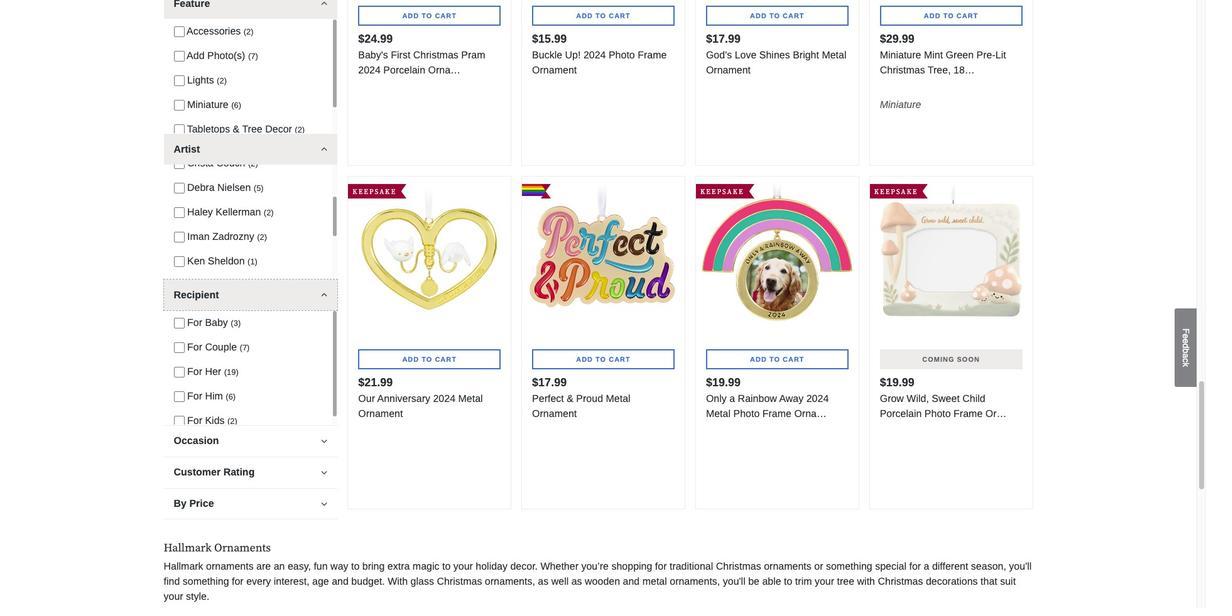 Task type: vqa. For each thing, say whether or not it's contained in the screenshot.
Collection tab
no



Task type: locate. For each thing, give the bounding box(es) containing it.
metal inside $17.99 god's love shines bright metal ornament
[[822, 50, 846, 60]]

cart up $21.99 our anniversary 2024 metal ornament
[[435, 355, 457, 363]]

(7) inside add photo(s) (7)
[[248, 51, 258, 61]]

age
[[312, 576, 329, 587]]

something up tree
[[826, 561, 872, 571]]

add up mint
[[924, 12, 941, 19]]

add up $21.99 our anniversary 2024 metal ornament
[[402, 355, 419, 363]]

cart up the away
[[783, 355, 804, 363]]

$19.99 inside $19.99 grow wild, sweet child porcelain photo frame or…
[[880, 376, 914, 389]]

ornament inside $17.99 god's love shines bright metal ornament
[[706, 65, 751, 75]]

0 vertical spatial porcelain
[[383, 65, 425, 75]]

metal
[[822, 50, 846, 60], [458, 393, 483, 404], [606, 393, 630, 404], [706, 408, 731, 419]]

christmas down $29.99
[[880, 65, 925, 75]]

god's love shines bright metal ornament link
[[706, 48, 848, 78]]

2024 right up!
[[583, 50, 606, 60]]

glass
[[411, 576, 434, 587]]

1 horizontal spatial porcelain
[[880, 408, 922, 419]]

bring
[[362, 561, 385, 571]]

zadrozny
[[212, 231, 254, 242]]

1 horizontal spatial and
[[623, 576, 640, 587]]

2 ornaments, from the left
[[670, 576, 720, 587]]

as left well
[[538, 576, 549, 587]]

1 horizontal spatial your
[[453, 561, 473, 571]]

grow wild, sweet child porcelain photo frame or… link
[[880, 391, 1022, 421]]

e
[[1181, 333, 1191, 338], [1181, 338, 1191, 343]]

Miniature checkbox
[[174, 100, 184, 111]]

something up style.
[[183, 576, 229, 587]]

1 vertical spatial $17.99 article
[[521, 176, 685, 509]]

christmas
[[413, 50, 458, 60], [880, 65, 925, 75], [716, 561, 761, 571], [437, 576, 482, 587], [878, 576, 923, 587]]

to up $21.99 our anniversary 2024 metal ornament
[[422, 355, 432, 363]]

decorations
[[926, 576, 978, 587]]

$17.99 god's love shines bright metal ornament
[[706, 33, 846, 75]]

(2) right couch
[[248, 159, 258, 168]]

angle down image
[[321, 436, 327, 446], [321, 499, 327, 509]]

$17.99 up perfect
[[532, 376, 567, 389]]

1 vertical spatial a
[[729, 393, 735, 404]]

to inside $24.99 article
[[422, 12, 432, 19]]

Lights checkbox
[[174, 75, 184, 86]]

2024 inside $24.99 baby's first christmas pram 2024 porcelain orna…
[[358, 65, 381, 75]]

2024 inside $15.99 buckle up! 2024 photo frame ornament
[[583, 50, 606, 60]]

rating
[[223, 467, 255, 477]]

0 horizontal spatial something
[[183, 576, 229, 587]]

1 vertical spatial (7)
[[240, 343, 250, 352]]

(7) right couple
[[240, 343, 250, 352]]

budget.
[[351, 576, 385, 587]]

tab list
[[164, 0, 337, 519]]

add inside $29.99 'article'
[[924, 12, 941, 19]]

3 for from the top
[[187, 366, 202, 377]]

0 horizontal spatial orna…
[[428, 65, 460, 75]]

metal inside $17.99 perfect & proud metal ornament
[[606, 393, 630, 404]]

1 vertical spatial hallmark
[[164, 561, 203, 571]]

for right for couple "checkbox"
[[187, 342, 202, 352]]

orna… inside $19.99 only a rainbow away 2024 metal photo frame orna…
[[794, 408, 827, 419]]

2 vertical spatial your
[[164, 591, 183, 602]]

add inside $24.99 article
[[402, 12, 419, 19]]

ornaments up trim
[[764, 561, 811, 571]]

1 horizontal spatial a
[[924, 561, 929, 571]]

a right only
[[729, 393, 735, 404]]

add inside the feature filters element
[[187, 50, 204, 61]]

cart up $24.99 baby's first christmas pram 2024 porcelain orna…
[[435, 12, 457, 19]]

add to cart button inside $29.99 'article'
[[880, 6, 1022, 26]]

add inside the $15.99 article
[[576, 12, 593, 19]]

$19.99 up only
[[706, 376, 741, 389]]

0 horizontal spatial $19.99 article
[[695, 176, 859, 509]]

ornaments
[[214, 541, 271, 555]]

0 horizontal spatial &
[[233, 124, 239, 134]]

0 horizontal spatial your
[[164, 591, 183, 602]]

$29.99 article
[[869, 0, 1033, 166]]

cart up green
[[957, 12, 978, 19]]

add up $24.99 baby's first christmas pram 2024 porcelain orna…
[[402, 12, 419, 19]]

0 vertical spatial something
[[826, 561, 872, 571]]

$17.99 article
[[695, 0, 859, 166], [521, 176, 685, 509]]

traditional
[[670, 561, 713, 571]]

(7) right 'photo(s)' at top
[[248, 51, 258, 61]]

to right magic
[[442, 561, 451, 571]]

(7) inside for couple (7)
[[240, 343, 250, 352]]

for for for couple
[[187, 342, 202, 352]]

hallmark
[[164, 541, 212, 555], [164, 561, 203, 571]]

to up $29.99 miniature mint green pre-lit christmas tree, 18…
[[943, 12, 954, 19]]

0 vertical spatial you'll
[[1009, 561, 1032, 571]]

(2)
[[244, 27, 254, 36], [217, 76, 227, 85], [295, 125, 305, 134], [248, 159, 258, 168], [264, 208, 274, 217], [257, 232, 267, 242], [227, 416, 237, 426]]

add up rainbow
[[750, 355, 767, 363]]

(2) up 'photo(s)' at top
[[244, 27, 254, 36]]

add to cart button up $17.99 god's love shines bright metal ornament
[[706, 6, 848, 26]]

baby's first christmas pram 2024 porcelain orna… link
[[358, 48, 501, 78]]

2 ornaments from the left
[[764, 561, 811, 571]]

(6) up tabletops & tree decor (2)
[[231, 100, 241, 110]]

only a rainbow away 2024 metal photo frame ornament, image
[[696, 176, 858, 339], [696, 176, 858, 339]]

0 horizontal spatial frame
[[638, 50, 667, 60]]

iman
[[187, 231, 210, 242]]

add up up!
[[576, 12, 593, 19]]

and down way
[[332, 576, 349, 587]]

buckle
[[532, 50, 562, 60]]

porcelain down first
[[383, 65, 425, 75]]

haley
[[187, 207, 213, 217]]

style.
[[186, 591, 209, 602]]

love
[[735, 50, 756, 60]]

to inside $21.99 article
[[422, 355, 432, 363]]

(2) inside tabletops & tree decor (2)
[[295, 125, 305, 134]]

photo down sweet
[[925, 408, 951, 419]]

2 horizontal spatial your
[[815, 576, 834, 587]]

every
[[246, 576, 271, 587]]

1 vertical spatial $17.99
[[532, 376, 567, 389]]

your left holiday
[[453, 561, 473, 571]]

1 horizontal spatial orna…
[[794, 408, 827, 419]]

your down "find"
[[164, 591, 183, 602]]

angle down image for baby
[[321, 290, 327, 300]]

$24.99 baby's first christmas pram 2024 porcelain orna…
[[358, 33, 485, 75]]

angle down image
[[321, 0, 327, 9], [321, 144, 327, 154], [321, 290, 327, 300], [321, 467, 327, 477]]

cart inside the $15.99 article
[[609, 12, 631, 19]]

2 angle down image from the top
[[321, 499, 327, 509]]

2024 down baby's on the top
[[358, 65, 381, 75]]

angle down image inside by price tab
[[321, 499, 327, 509]]

(2) right decor
[[295, 125, 305, 134]]

ornament inside $15.99 buckle up! 2024 photo frame ornament
[[532, 65, 577, 75]]

0 vertical spatial $17.99
[[706, 33, 741, 45]]

2 vertical spatial a
[[924, 561, 929, 571]]

0 horizontal spatial you'll
[[723, 576, 745, 587]]

(2) up (1)
[[257, 232, 267, 242]]

proud
[[576, 393, 603, 404]]

0 horizontal spatial ornaments,
[[485, 576, 535, 587]]

add up "love"
[[750, 12, 767, 19]]

1 hallmark from the top
[[164, 541, 212, 555]]

e up d
[[1181, 333, 1191, 338]]

for for for baby
[[187, 317, 202, 328]]

(2) inside iman zadrozny (2)
[[257, 232, 267, 242]]

shines
[[759, 50, 790, 60]]

angle down image inside the recipient tab
[[321, 290, 327, 300]]

to right way
[[351, 561, 360, 571]]

add to cart button up $24.99 baby's first christmas pram 2024 porcelain orna…
[[358, 6, 501, 26]]

add right add photo(s) option
[[187, 50, 204, 61]]

for for for kids
[[187, 415, 202, 426]]

1 horizontal spatial as
[[571, 576, 582, 587]]

our anniversary 2024 metal ornament, image
[[348, 176, 511, 339], [348, 176, 511, 339]]

angle down image inside occasion 'tab'
[[321, 436, 327, 446]]

$15.99 article
[[521, 0, 685, 166]]

and
[[332, 576, 349, 587], [623, 576, 640, 587]]

perfect & proud metal ornament, image
[[522, 176, 685, 339], [522, 176, 685, 339]]

& inside the feature filters element
[[233, 124, 239, 134]]

1 vertical spatial orna…
[[794, 408, 827, 419]]

(2) right lights
[[217, 76, 227, 85]]

angle down image for (2)
[[321, 0, 327, 9]]

ornament down god's
[[706, 65, 751, 75]]

1 $19.99 article from the left
[[695, 176, 859, 509]]

0 horizontal spatial as
[[538, 576, 549, 587]]

1 vertical spatial &
[[567, 393, 573, 404]]

angle down image for by price
[[321, 499, 327, 509]]

Iman Zadrozny checkbox
[[174, 232, 184, 242]]

2 horizontal spatial photo
[[925, 408, 951, 419]]

0 vertical spatial &
[[233, 124, 239, 134]]

for her (19)
[[187, 366, 239, 377]]

or
[[814, 561, 823, 571]]

photo
[[609, 50, 635, 60], [733, 408, 760, 419], [925, 408, 951, 419]]

1 vertical spatial (6)
[[226, 392, 236, 401]]

1 horizontal spatial $17.99 article
[[695, 0, 859, 166]]

add to cart inside $24.99 article
[[402, 12, 457, 19]]

cart inside $29.99 'article'
[[957, 12, 978, 19]]

tree,
[[928, 65, 951, 75]]

ornament down the our
[[358, 408, 403, 419]]

christmas right first
[[413, 50, 458, 60]]

For Him checkbox
[[174, 391, 184, 402]]

add to cart button up $15.99 buckle up! 2024 photo frame ornament
[[532, 6, 675, 26]]

2 horizontal spatial a
[[1181, 353, 1191, 358]]

photo inside $15.99 buckle up! 2024 photo frame ornament
[[609, 50, 635, 60]]

your down or
[[815, 576, 834, 587]]

christmas up be
[[716, 561, 761, 571]]

add to cart up $21.99 our anniversary 2024 metal ornament
[[402, 355, 457, 363]]

0 vertical spatial orna…
[[428, 65, 460, 75]]

crista couch (2)
[[187, 158, 258, 168]]

frame inside $15.99 buckle up! 2024 photo frame ornament
[[638, 50, 667, 60]]

2 angle down image from the top
[[321, 144, 327, 154]]

article containing artist
[[164, 77, 337, 396]]

& left tree
[[233, 124, 239, 134]]

(2) right kellerman
[[264, 208, 274, 217]]

0 horizontal spatial a
[[729, 393, 735, 404]]

ornaments, down the decor.
[[485, 576, 535, 587]]

add to cart inside $21.99 article
[[402, 355, 457, 363]]

1 horizontal spatial $17.99
[[706, 33, 741, 45]]

only
[[706, 393, 727, 404]]

add for add to cart button inside the the $15.99 article
[[576, 12, 593, 19]]

add to cart button up $29.99 miniature mint green pre-lit christmas tree, 18…
[[880, 6, 1022, 26]]

first
[[391, 50, 410, 60]]

holiday
[[476, 561, 508, 571]]

tab
[[164, 0, 337, 19]]

for for for him
[[187, 391, 202, 401]]

your
[[453, 561, 473, 571], [815, 576, 834, 587], [164, 591, 183, 602]]

2 e from the top
[[1181, 338, 1191, 343]]

metal
[[642, 576, 667, 587]]

5 for from the top
[[187, 415, 202, 426]]

$17.99
[[706, 33, 741, 45], [532, 376, 567, 389]]

lights
[[187, 75, 214, 85]]

2 article from the top
[[164, 77, 337, 396]]

2 horizontal spatial frame
[[954, 408, 983, 419]]

perfect & proud metal ornament link
[[532, 391, 675, 421]]

0 horizontal spatial and
[[332, 576, 349, 587]]

$19.99 up grow
[[880, 376, 914, 389]]

to for add to cart button over $19.99 only a rainbow away 2024 metal photo frame orna…
[[769, 355, 780, 363]]

1 and from the left
[[332, 576, 349, 587]]

add for add to cart button over proud
[[576, 355, 593, 363]]

something
[[826, 561, 872, 571], [183, 576, 229, 587]]

& left proud
[[567, 393, 573, 404]]

1 horizontal spatial frame
[[762, 408, 791, 419]]

to for add to cart button inside the the $15.99 article
[[596, 12, 606, 19]]

2024 right the away
[[806, 393, 829, 404]]

1 horizontal spatial photo
[[733, 408, 760, 419]]

$29.99 miniature mint green pre-lit christmas tree, 18…
[[880, 33, 1006, 75]]

(7)
[[248, 51, 258, 61], [240, 343, 250, 352]]

$17.99 up god's
[[706, 33, 741, 45]]

$17.99 perfect & proud metal ornament
[[532, 376, 630, 419]]

bright
[[793, 50, 819, 60]]

tabletops & tree decor (2)
[[187, 124, 305, 134]]

0 vertical spatial (7)
[[248, 51, 258, 61]]

special
[[875, 561, 906, 571]]

article
[[164, 0, 337, 166], [164, 77, 337, 396], [164, 279, 337, 433]]

customer rating tab
[[164, 457, 337, 487]]

add to cart up $29.99 miniature mint green pre-lit christmas tree, 18…
[[924, 12, 978, 19]]

to left trim
[[784, 576, 792, 587]]

1 horizontal spatial ornaments
[[764, 561, 811, 571]]

fun
[[314, 561, 328, 571]]

to up $24.99 baby's first christmas pram 2024 porcelain orna…
[[422, 12, 432, 19]]

add for add to cart button within $24.99 article
[[402, 12, 419, 19]]

lights (2)
[[187, 75, 227, 85]]

angle down image inside artist tab
[[321, 144, 327, 154]]

0 horizontal spatial photo
[[609, 50, 635, 60]]

(2) inside haley kellerman (2)
[[264, 208, 274, 217]]

god's
[[706, 50, 732, 60]]

1 $19.99 from the left
[[706, 376, 741, 389]]

1 angle down image from the top
[[321, 436, 327, 446]]

$21.99 article
[[348, 176, 511, 509]]

0 horizontal spatial porcelain
[[383, 65, 425, 75]]

0 vertical spatial hallmark
[[164, 541, 212, 555]]

photo down rainbow
[[733, 408, 760, 419]]

1 horizontal spatial $19.99 article
[[869, 176, 1033, 509]]

to up $19.99 only a rainbow away 2024 metal photo frame orna…
[[769, 355, 780, 363]]

(7) for photo(s)
[[248, 51, 258, 61]]

photo right up!
[[609, 50, 635, 60]]

for him (6)
[[187, 391, 236, 401]]

haley kellerman (2)
[[187, 207, 274, 217]]

0 horizontal spatial $17.99 article
[[521, 176, 685, 509]]

0 vertical spatial a
[[1181, 353, 1191, 358]]

(2) inside crista couch (2)
[[248, 159, 258, 168]]

grow wild, sweet child porcelain photo frame ornament, image
[[870, 176, 1032, 339], [870, 176, 1032, 339]]

(6) right him
[[226, 392, 236, 401]]

to up proud
[[596, 355, 606, 363]]

to up $17.99 god's love shines bright metal ornament
[[769, 12, 780, 19]]

porcelain down grow
[[880, 408, 922, 419]]

Accessories checkbox
[[174, 26, 184, 37]]

& inside $17.99 perfect & proud metal ornament
[[567, 393, 573, 404]]

2 as from the left
[[571, 576, 582, 587]]

for right for her "checkbox"
[[187, 366, 202, 377]]

add to cart button up $19.99 only a rainbow away 2024 metal photo frame orna…
[[706, 349, 848, 369]]

to up $15.99 buckle up! 2024 photo frame ornament
[[596, 12, 606, 19]]

decor
[[265, 124, 292, 134]]

add to cart up $24.99 baby's first christmas pram 2024 porcelain orna…
[[402, 12, 457, 19]]

cart inside $24.99 article
[[435, 12, 457, 19]]

1 article from the top
[[164, 0, 337, 166]]

e up b
[[1181, 338, 1191, 343]]

buckle up! 2024 photo frame ornament link
[[532, 48, 675, 78]]

section
[[164, 0, 337, 519]]

easy,
[[288, 561, 311, 571]]

for right special
[[909, 561, 921, 571]]

you'll left be
[[723, 576, 745, 587]]

1 for from the top
[[187, 317, 202, 328]]

metal inside $21.99 our anniversary 2024 metal ornament
[[458, 393, 483, 404]]

metal inside $19.99 only a rainbow away 2024 metal photo frame orna…
[[706, 408, 731, 419]]

orna… inside $24.99 baby's first christmas pram 2024 porcelain orna…
[[428, 65, 460, 75]]

1 horizontal spatial &
[[567, 393, 573, 404]]

to inside $29.99 'article'
[[943, 12, 954, 19]]

ornament inside $21.99 our anniversary 2024 metal ornament
[[358, 408, 403, 419]]

0 horizontal spatial $19.99
[[706, 376, 741, 389]]

0 horizontal spatial ornaments
[[206, 561, 254, 571]]

ornament down buckle
[[532, 65, 577, 75]]

4 for from the top
[[187, 391, 202, 401]]

1 angle down image from the top
[[321, 0, 327, 9]]

to inside the $15.99 article
[[596, 12, 606, 19]]

nielsen
[[217, 182, 251, 193]]

0 vertical spatial (6)
[[231, 100, 241, 110]]

1 vertical spatial porcelain
[[880, 408, 922, 419]]

and down shopping
[[623, 576, 640, 587]]

porcelain inside $19.99 grow wild, sweet child porcelain photo frame or…
[[880, 408, 922, 419]]

1 horizontal spatial you'll
[[1009, 561, 1032, 571]]

1 horizontal spatial $19.99
[[880, 376, 914, 389]]

angle down image for couch
[[321, 144, 327, 154]]

0 vertical spatial your
[[453, 561, 473, 571]]

ornament down perfect
[[532, 408, 577, 419]]

ornaments down ornaments
[[206, 561, 254, 571]]

4 angle down image from the top
[[321, 467, 327, 477]]

2 for from the top
[[187, 342, 202, 352]]

1 horizontal spatial something
[[826, 561, 872, 571]]

for left every on the left
[[232, 576, 244, 587]]

ornaments
[[206, 561, 254, 571], [764, 561, 811, 571]]

2024 right anniversary at left
[[433, 393, 455, 404]]

miniature mint green pre-lit christmas tree, 18… link
[[880, 48, 1022, 78]]

ornaments, down traditional
[[670, 576, 720, 587]]

season,
[[971, 561, 1006, 571]]

christmas down special
[[878, 576, 923, 587]]

add up $17.99 perfect & proud metal ornament
[[576, 355, 593, 363]]

1 vertical spatial angle down image
[[321, 499, 327, 509]]

cart inside $21.99 article
[[435, 355, 457, 363]]

1 horizontal spatial ornaments,
[[670, 576, 720, 587]]

$19.99 article
[[695, 176, 859, 509], [869, 176, 1033, 509]]

christmas inside $29.99 miniature mint green pre-lit christmas tree, 18…
[[880, 65, 925, 75]]

as right well
[[571, 576, 582, 587]]

$17.99 for $17.99 god's love shines bright metal ornament
[[706, 33, 741, 45]]

3 article from the top
[[164, 279, 337, 433]]

ornament inside $17.99 perfect & proud metal ornament
[[532, 408, 577, 419]]

for
[[187, 317, 202, 328], [187, 342, 202, 352], [187, 366, 202, 377], [187, 391, 202, 401], [187, 415, 202, 426]]

1 ornaments from the left
[[206, 561, 254, 571]]

for right for him option
[[187, 391, 202, 401]]

cart for add to cart button inside the the $15.99 article
[[609, 12, 631, 19]]

occasion
[[174, 435, 219, 446]]

cart for add to cart button within $24.99 article
[[435, 12, 457, 19]]

ornaments,
[[485, 576, 535, 587], [670, 576, 720, 587]]

lit
[[995, 50, 1006, 60]]

you'll
[[1009, 561, 1032, 571], [723, 576, 745, 587]]

$24.99 article
[[348, 0, 511, 166]]

add to cart button up $21.99 our anniversary 2024 metal ornament
[[358, 349, 501, 369]]

(2) right kids
[[227, 416, 237, 426]]

miniature inside the feature filters element
[[187, 99, 228, 110]]

article containing recipient
[[164, 279, 337, 433]]

k
[[1181, 362, 1191, 367]]

0 horizontal spatial $17.99
[[532, 376, 567, 389]]

cart
[[435, 12, 457, 19], [609, 12, 631, 19], [783, 12, 804, 19], [957, 12, 978, 19], [435, 355, 457, 363], [609, 355, 631, 363], [783, 355, 804, 363]]

0 vertical spatial angle down image
[[321, 436, 327, 446]]

tabletops
[[187, 124, 230, 134]]

add inside $21.99 article
[[402, 355, 419, 363]]

add to cart up $15.99 buckle up! 2024 photo frame ornament
[[576, 12, 631, 19]]

$19.99 for $19.99 only a rainbow away 2024 metal photo frame orna…
[[706, 376, 741, 389]]

you'll up suit
[[1009, 561, 1032, 571]]

$17.99 inside $17.99 god's love shines bright metal ornament
[[706, 33, 741, 45]]

for right for kids option at the left of page
[[187, 415, 202, 426]]

orna…
[[428, 65, 460, 75], [794, 408, 827, 419]]

artist filters element
[[164, 77, 332, 396]]

a up k
[[1181, 353, 1191, 358]]

for right for baby option
[[187, 317, 202, 328]]

3 angle down image from the top
[[321, 290, 327, 300]]

$17.99 inside $17.99 perfect & proud metal ornament
[[532, 376, 567, 389]]

add to cart button
[[358, 6, 501, 26], [532, 6, 675, 26], [706, 6, 848, 26], [880, 6, 1022, 26], [358, 349, 501, 369], [532, 349, 675, 369], [706, 349, 848, 369]]

$19.99 inside $19.99 only a rainbow away 2024 metal photo frame orna…
[[706, 376, 741, 389]]

for up metal in the right of the page
[[655, 561, 667, 571]]

cart up $15.99 buckle up! 2024 photo frame ornament
[[609, 12, 631, 19]]

2 $19.99 from the left
[[880, 376, 914, 389]]

to
[[351, 561, 360, 571], [442, 561, 451, 571], [784, 576, 792, 587]]

cart up perfect & proud metal ornament link
[[609, 355, 631, 363]]



Task type: describe. For each thing, give the bounding box(es) containing it.
price
[[189, 498, 214, 509]]

baby's
[[358, 50, 388, 60]]

1 vertical spatial you'll
[[723, 576, 745, 587]]

2 hallmark from the top
[[164, 561, 203, 571]]

1 vertical spatial something
[[183, 576, 229, 587]]

add for add to cart button over $19.99 only a rainbow away 2024 metal photo frame orna…
[[750, 355, 767, 363]]

1 as from the left
[[538, 576, 549, 587]]

only a rainbow away 2024 metal photo frame orna… link
[[706, 391, 848, 421]]

our
[[358, 393, 375, 404]]

well
[[551, 576, 569, 587]]

customer
[[174, 467, 221, 477]]

add to cart inside $29.99 'article'
[[924, 12, 978, 19]]

product list element
[[348, 0, 1033, 509]]

add for add to cart button above $17.99 god's love shines bright metal ornament
[[750, 12, 767, 19]]

grow
[[880, 393, 904, 404]]

for baby (3)
[[187, 317, 241, 328]]

d
[[1181, 343, 1191, 348]]

recipient
[[174, 289, 219, 300]]

a inside $19.99 only a rainbow away 2024 metal photo frame orna…
[[729, 393, 735, 404]]

you're
[[581, 561, 609, 571]]

Tabletops & Tree Decor checkbox
[[174, 124, 184, 135]]

accessories
[[187, 26, 241, 36]]

cart for add to cart button above $17.99 god's love shines bright metal ornament
[[783, 12, 804, 19]]

0 horizontal spatial to
[[351, 561, 360, 571]]

whether
[[541, 561, 578, 571]]

for couple (7)
[[187, 342, 250, 352]]

crista
[[187, 158, 213, 168]]

0 horizontal spatial for
[[232, 576, 244, 587]]

extra
[[387, 561, 410, 571]]

angle down image for occasion
[[321, 436, 327, 446]]

occasion tab
[[164, 425, 337, 456]]

(2) inside for kids (2)
[[227, 416, 237, 426]]

$19.99 grow wild, sweet child porcelain photo frame or…
[[880, 376, 1007, 419]]

2 horizontal spatial to
[[784, 576, 792, 587]]

photo inside $19.99 grow wild, sweet child porcelain photo frame or…
[[925, 408, 951, 419]]

iman zadrozny (2)
[[187, 231, 267, 242]]

with
[[388, 576, 408, 587]]

0 vertical spatial $17.99 article
[[695, 0, 859, 166]]

photo(s)
[[207, 50, 245, 61]]

1 e from the top
[[1181, 333, 1191, 338]]

$24.99
[[358, 33, 393, 45]]

Ken Sheldon checkbox
[[174, 256, 184, 267]]

(6) inside for him (6)
[[226, 392, 236, 401]]

Debra Nielsen checkbox
[[174, 183, 184, 193]]

couple
[[205, 342, 237, 352]]

way
[[330, 561, 348, 571]]

miniature for miniature (6)
[[187, 99, 228, 110]]

add to cart button up proud
[[532, 349, 675, 369]]

for for for her
[[187, 366, 202, 377]]

porcelain inside $24.99 baby's first christmas pram 2024 porcelain orna…
[[383, 65, 425, 75]]

frame inside $19.99 only a rainbow away 2024 metal photo frame orna…
[[762, 408, 791, 419]]

add to cart button inside $24.99 article
[[358, 6, 501, 26]]

to for add to cart button within $24.99 article
[[422, 12, 432, 19]]

$15.99
[[532, 33, 567, 45]]

For Kids checkbox
[[174, 416, 184, 427]]

2 $19.99 article from the left
[[869, 176, 1033, 509]]

$15.99 buckle up! 2024 photo frame ornament
[[532, 33, 667, 75]]

pre-
[[976, 50, 995, 60]]

rainbow
[[738, 393, 777, 404]]

to for add to cart button over proud
[[596, 355, 606, 363]]

Add Photo(s) checkbox
[[174, 51, 184, 62]]

interest,
[[274, 576, 309, 587]]

add to cart button inside the $15.99 article
[[532, 6, 675, 26]]

f e e d b a c k
[[1181, 328, 1191, 367]]

tree
[[242, 124, 262, 134]]

hallmark ornaments hallmark ornaments are an easy, fun way to bring extra magic to your holiday decor. whether you're shopping for traditional christmas ornaments or something special for a different season, you'll find something for every interest, age and budget. with glass christmas ornaments, as well as wooden and metal ornaments, you'll be able to trim your tree with christmas decorations that suit your style.
[[164, 541, 1032, 602]]

add for add to cart button inside the $21.99 article
[[402, 355, 419, 363]]

section containing accessories
[[164, 0, 337, 519]]

to for add to cart button within the $29.99 'article'
[[943, 12, 954, 19]]

For Her checkbox
[[174, 367, 184, 378]]

2 horizontal spatial for
[[909, 561, 921, 571]]

by
[[174, 498, 187, 509]]

different
[[932, 561, 968, 571]]

add to cart up $17.99 god's love shines bright metal ornament
[[750, 12, 804, 19]]

decor.
[[510, 561, 538, 571]]

tab list containing accessories
[[164, 0, 337, 519]]

1 ornaments, from the left
[[485, 576, 535, 587]]

our anniversary 2024 metal ornament link
[[358, 391, 501, 421]]

f
[[1181, 328, 1191, 333]]

baby
[[205, 317, 228, 328]]

cart for add to cart button within the $29.99 'article'
[[957, 12, 978, 19]]

a inside button
[[1181, 353, 1191, 358]]

kids
[[205, 415, 225, 426]]

trim
[[795, 576, 812, 587]]

to for add to cart button inside the $21.99 article
[[422, 355, 432, 363]]

(19)
[[224, 367, 239, 377]]

artist
[[174, 144, 200, 154]]

angle down image inside "customer rating" tab
[[321, 467, 327, 477]]

2 and from the left
[[623, 576, 640, 587]]

that
[[981, 576, 997, 587]]

ken
[[187, 256, 205, 266]]

debra nielsen (5)
[[187, 182, 264, 193]]

ken sheldon (1)
[[187, 256, 257, 266]]

christmas down holiday
[[437, 576, 482, 587]]

add for add to cart button within the $29.99 'article'
[[924, 12, 941, 19]]

recipient filters element
[[164, 310, 332, 433]]

(3)
[[231, 318, 241, 328]]

1 horizontal spatial to
[[442, 561, 451, 571]]

photo inside $19.99 only a rainbow away 2024 metal photo frame orna…
[[733, 408, 760, 419]]

Haley Kellerman checkbox
[[174, 207, 184, 218]]

cart for add to cart button over proud
[[609, 355, 631, 363]]

wooden
[[585, 576, 620, 587]]

debra
[[187, 182, 215, 193]]

cart for add to cart button inside the $21.99 article
[[435, 355, 457, 363]]

f e e d b a c k button
[[1175, 308, 1197, 387]]

add to cart inside the $15.99 article
[[576, 12, 631, 19]]

(2) inside 'lights (2)'
[[217, 76, 227, 85]]

pram
[[461, 50, 485, 60]]

miniature for miniature
[[880, 99, 921, 110]]

kellerman
[[216, 207, 261, 217]]

for kids (2)
[[187, 415, 237, 426]]

2024 inside $19.99 only a rainbow away 2024 metal photo frame orna…
[[806, 393, 829, 404]]

feature filters element
[[164, 19, 332, 166]]

an
[[274, 561, 285, 571]]

by price
[[174, 498, 214, 509]]

add to cart up proud
[[576, 355, 631, 363]]

able
[[762, 576, 781, 587]]

tree
[[837, 576, 854, 587]]

(1)
[[248, 257, 257, 266]]

(6) inside miniature (6)
[[231, 100, 241, 110]]

$21.99 our anniversary 2024 metal ornament
[[358, 376, 483, 419]]

b
[[1181, 348, 1191, 353]]

recipient tab
[[164, 279, 337, 310]]

by price tab
[[164, 488, 337, 519]]

(2) inside accessories (2)
[[244, 27, 254, 36]]

miniature (6)
[[187, 99, 241, 110]]

her
[[205, 366, 221, 377]]

2024 inside $21.99 our anniversary 2024 metal ornament
[[433, 393, 455, 404]]

For Couple checkbox
[[174, 342, 184, 353]]

For Baby checkbox
[[174, 318, 184, 329]]

18…
[[954, 65, 975, 75]]

1 vertical spatial your
[[815, 576, 834, 587]]

1 horizontal spatial for
[[655, 561, 667, 571]]

article containing accessories
[[164, 0, 337, 166]]

magic
[[413, 561, 439, 571]]

shopping
[[611, 561, 652, 571]]

anniversary
[[377, 393, 430, 404]]

mint
[[924, 50, 943, 60]]

$17.99 for $17.99 perfect & proud metal ornament
[[532, 376, 567, 389]]

customer rating
[[174, 467, 255, 477]]

(7) for couple
[[240, 343, 250, 352]]

add to cart up $19.99 only a rainbow away 2024 metal photo frame orna…
[[750, 355, 804, 363]]

miniature inside $29.99 miniature mint green pre-lit christmas tree, 18…
[[880, 50, 921, 60]]

cart for add to cart button over $19.99 only a rainbow away 2024 metal photo frame orna…
[[783, 355, 804, 363]]

christmas inside $24.99 baby's first christmas pram 2024 porcelain orna…
[[413, 50, 458, 60]]

a inside hallmark ornaments hallmark ornaments are an easy, fun way to bring extra magic to your holiday decor. whether you're shopping for traditional christmas ornaments or something special for a different season, you'll find something for every interest, age and budget. with glass christmas ornaments, as well as wooden and metal ornaments, you'll be able to trim your tree with christmas decorations that suit your style.
[[924, 561, 929, 571]]

sweet
[[932, 393, 960, 404]]

find
[[164, 576, 180, 587]]

frame inside $19.99 grow wild, sweet child porcelain photo frame or…
[[954, 408, 983, 419]]

Crista Couch checkbox
[[174, 158, 184, 169]]

$19.99 for $19.99 grow wild, sweet child porcelain photo frame or…
[[880, 376, 914, 389]]

add to cart button inside $21.99 article
[[358, 349, 501, 369]]

child
[[962, 393, 985, 404]]

artist tab
[[164, 134, 337, 164]]

to for add to cart button above $17.99 god's love shines bright metal ornament
[[769, 12, 780, 19]]

sheldon
[[208, 256, 245, 266]]

are
[[256, 561, 271, 571]]

couch
[[216, 158, 245, 168]]



